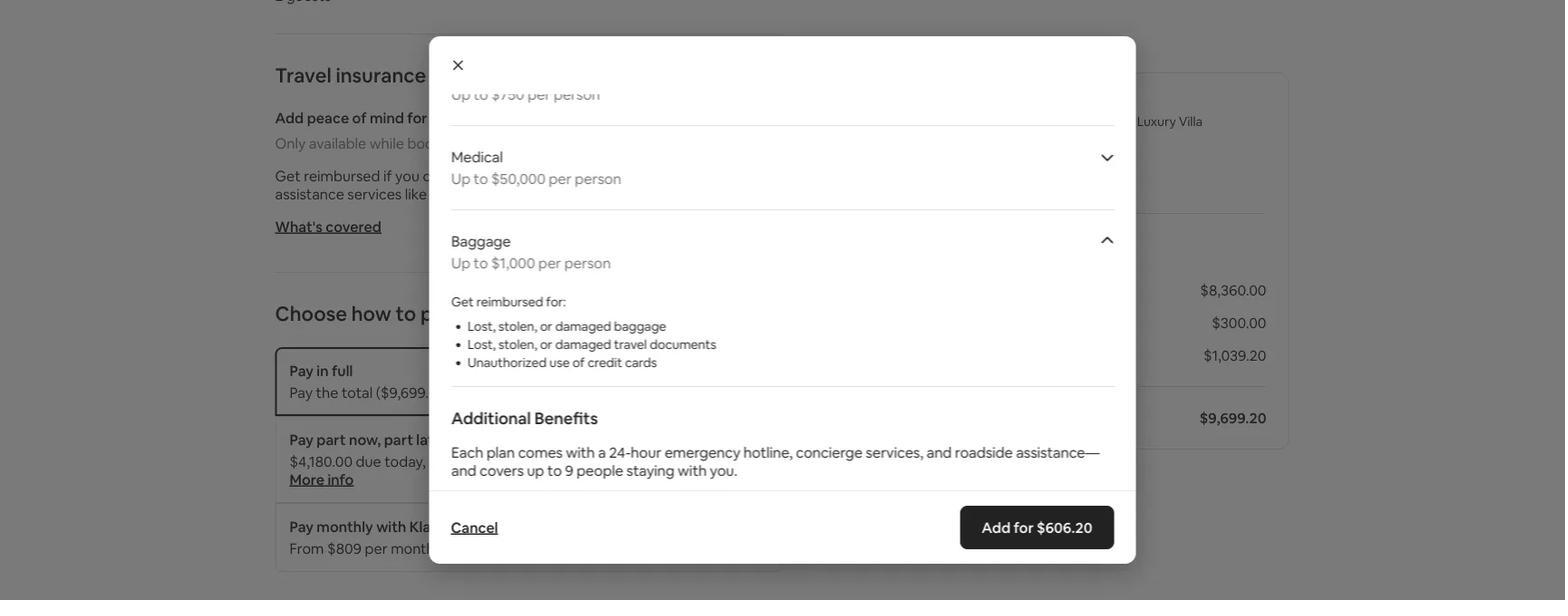 Task type: describe. For each thing, give the bounding box(es) containing it.
person for baggage up to $1,000 per person
[[564, 253, 611, 272]]

reimbursed for if
[[304, 166, 380, 185]]

2 or from the top
[[540, 336, 552, 353]]

cancel button
[[442, 509, 507, 546]]

for inside pay monthly with klarna from $809 per month for 12 months. interest may apply.
[[438, 539, 457, 557]]

pay in full pay the total ($9,699.20) now and you're all set.
[[290, 361, 599, 402]]

monthly
[[317, 517, 373, 536]]

to left pay
[[396, 300, 416, 326]]

1 stolen, from the top
[[498, 318, 537, 334]]

2023.
[[560, 452, 596, 470]]

may
[[590, 539, 619, 557]]

beach
[[1067, 113, 1103, 130]]

$1,039.20
[[1204, 346, 1267, 364]]

add for $606.20 button
[[960, 506, 1114, 549]]

insurance
[[336, 62, 426, 88]]

front
[[1105, 113, 1135, 130]]

now
[[454, 383, 482, 402]]

baggage
[[614, 318, 666, 334]]

24-
[[609, 443, 630, 461]]

sardinia-
[[1013, 113, 1064, 130]]

and inside pay in full pay the total ($9,699.20) now and you're all set.
[[485, 383, 510, 402]]

you.
[[710, 461, 737, 479]]

additional
[[451, 408, 531, 429]]

extra
[[621, 452, 656, 470]]

illness,
[[516, 166, 559, 185]]

2,
[[545, 452, 556, 470]]

up for medical
[[451, 169, 470, 188]]

travel
[[614, 336, 647, 353]]

add peace of mind for $606.20 only available while booking.
[[275, 108, 486, 152]]

add for add peace of mind for $606.20 only available while booking.
[[275, 108, 304, 127]]

staying
[[626, 461, 674, 479]]

baggage
[[451, 232, 510, 250]]

baggage up to $1,000 per person
[[451, 232, 611, 272]]

with left a
[[566, 443, 595, 461]]

to inside the get reimbursed if you cancel due to illness, flight delays, and more. plus, get assistance services like emergency help.
[[498, 166, 513, 185]]

services,
[[865, 443, 923, 461]]

travel insurance
[[275, 62, 426, 88]]

plus,
[[719, 166, 749, 185]]

with inside pay monthly with klarna from $809 per month for 12 months. interest may apply.
[[376, 517, 406, 536]]

klarna
[[409, 517, 453, 536]]

12
[[461, 539, 475, 557]]

get reimbursed if you cancel due to illness, flight delays, and more. plus, get assistance services like emergency help.
[[275, 166, 775, 203]]

services
[[347, 184, 402, 203]]

reimbursed for for:
[[476, 294, 543, 310]]

you
[[395, 166, 420, 185]]

roadside
[[955, 443, 1013, 461]]

per inside medical up to $50,000 per person
[[548, 169, 571, 188]]

travel
[[275, 62, 331, 88]]

1 damaged from the top
[[555, 318, 611, 334]]

pay for pay in full pay the total ($9,699.20) now and you're all set.
[[290, 361, 314, 380]]

9
[[565, 461, 573, 479]]

get for get reimbursed if you cancel due to illness, flight delays, and more. plus, get assistance services like emergency help.
[[275, 166, 301, 185]]

2 damaged from the top
[[555, 336, 611, 353]]

benefits
[[534, 408, 598, 429]]

2 stolen, from the top
[[498, 336, 537, 353]]

if
[[383, 166, 392, 185]]

cards
[[625, 354, 657, 371]]

per inside baggage up to $1,000 per person
[[538, 253, 561, 272]]

choose how to pay
[[275, 300, 455, 326]]

concierge
[[796, 443, 862, 461]]

more info button
[[290, 470, 354, 489]]

to inside medical up to $50,000 per person
[[473, 169, 488, 188]]

to inside baggage up to $1,000 per person
[[473, 253, 488, 272]]

for:
[[546, 294, 566, 310]]

up to $750 per person
[[451, 85, 600, 103]]

total
[[342, 383, 373, 402]]

interest
[[535, 539, 587, 557]]

1 or from the top
[[540, 318, 552, 334]]

emergency inside the get reimbursed if you cancel due to illness, flight delays, and more. plus, get assistance services like emergency help.
[[430, 184, 506, 203]]

only
[[275, 134, 306, 152]]

how
[[351, 300, 391, 326]]

people
[[576, 461, 623, 479]]

apply.
[[622, 539, 661, 557]]

flight
[[562, 166, 597, 185]]

emergency inside each plan comes with a 24-hour emergency hotline, concierge services, and roadside assistance— and covers up to 9 people staying with you.
[[664, 443, 740, 461]]

2 pay from the top
[[290, 383, 313, 402]]

delays,
[[600, 166, 646, 185]]

add for $606.20
[[982, 518, 1093, 537]]

$300.00
[[1212, 313, 1267, 332]]

hour
[[630, 443, 661, 461]]

get reimbursed for: lost, stolen, or damaged baggage lost, stolen, or damaged travel documents unauthorized use of credit cards
[[451, 294, 716, 371]]

to inside each plan comes with a 24-hour emergency hotline, concierge services, and roadside assistance— and covers up to 9 people staying with you.
[[547, 461, 562, 479]]

on
[[495, 452, 512, 470]]

1 part from the left
[[317, 430, 346, 449]]

like
[[405, 184, 427, 203]]



Task type: locate. For each thing, give the bounding box(es) containing it.
get
[[752, 166, 775, 185]]

get
[[275, 166, 301, 185], [451, 294, 473, 310]]

get down only
[[275, 166, 301, 185]]

and right services, on the right bottom
[[926, 443, 951, 461]]

1 horizontal spatial add
[[982, 518, 1011, 537]]

person inside baggage up to $1,000 per person
[[564, 253, 611, 272]]

stolen,
[[498, 318, 537, 334], [498, 336, 537, 353]]

due inside pay part now, part later with airbnb $4,180.00 due today,  $5,519.20 on dec 2, 2023. no extra fees. more info
[[356, 452, 381, 470]]

booking.
[[407, 134, 465, 152]]

0 horizontal spatial get
[[275, 166, 301, 185]]

$4,180.00
[[290, 452, 353, 470]]

per right $1,000
[[538, 253, 561, 272]]

a
[[598, 443, 606, 461]]

person for medical up to $50,000 per person
[[574, 169, 621, 188]]

luxury
[[1137, 113, 1176, 130]]

2 part from the left
[[384, 430, 413, 449]]

1 horizontal spatial of
[[572, 354, 584, 371]]

what's covered
[[275, 217, 382, 236]]

add up only
[[275, 108, 304, 127]]

1 horizontal spatial reimbursed
[[476, 294, 543, 310]]

unauthorized
[[467, 354, 546, 371]]

due down now,
[[356, 452, 381, 470]]

and inside the get reimbursed if you cancel due to illness, flight delays, and more. plus, get assistance services like emergency help.
[[649, 166, 674, 185]]

0 vertical spatial get
[[275, 166, 301, 185]]

pay for pay part now, part later with airbnb $4,180.00 due today,  $5,519.20 on dec 2, 2023. no extra fees. more info
[[290, 430, 314, 449]]

documents
[[649, 336, 716, 353]]

reimbursed inside the get reimbursed if you cancel due to illness, flight delays, and more. plus, get assistance services like emergency help.
[[304, 166, 380, 185]]

0 vertical spatial of
[[352, 108, 367, 127]]

0 vertical spatial damaged
[[555, 318, 611, 334]]

2 vertical spatial up
[[451, 253, 470, 272]]

$809
[[327, 539, 362, 557]]

per inside pay monthly with klarna from $809 per month for 12 months. interest may apply.
[[365, 539, 388, 557]]

for left 12
[[438, 539, 457, 557]]

3 pay from the top
[[290, 430, 314, 449]]

0 vertical spatial stolen,
[[498, 318, 537, 334]]

now,
[[349, 430, 381, 449]]

up for baggage
[[451, 253, 470, 272]]

$606.20
[[430, 108, 486, 127], [1037, 518, 1093, 537]]

or down for: on the left of the page
[[540, 318, 552, 334]]

up down baggage
[[451, 253, 470, 272]]

for down assistance—
[[1014, 518, 1034, 537]]

emergency
[[430, 184, 506, 203], [664, 443, 740, 461]]

no
[[599, 452, 618, 470]]

0 vertical spatial person
[[553, 85, 600, 103]]

per right $809
[[365, 539, 388, 557]]

person right illness,
[[574, 169, 621, 188]]

1 horizontal spatial due
[[469, 166, 495, 185]]

1 vertical spatial reimbursed
[[476, 294, 543, 310]]

3 up from the top
[[451, 253, 470, 272]]

months.
[[478, 539, 532, 557]]

$5,519.20
[[429, 452, 491, 470]]

reimbursed
[[304, 166, 380, 185], [476, 294, 543, 310]]

of inside add peace of mind for $606.20 only available while booking.
[[352, 108, 367, 127]]

help.
[[509, 184, 541, 203]]

0 vertical spatial $606.20
[[430, 108, 486, 127]]

0 horizontal spatial emergency
[[430, 184, 506, 203]]

pay up from
[[290, 517, 314, 536]]

for inside add peace of mind for $606.20 only available while booking.
[[407, 108, 427, 127]]

1 vertical spatial damaged
[[555, 336, 611, 353]]

due
[[469, 166, 495, 185], [356, 452, 381, 470]]

0 vertical spatial lost,
[[467, 318, 495, 334]]

1 vertical spatial for
[[1014, 518, 1034, 537]]

1 up from the top
[[451, 85, 470, 103]]

with left 'you.'
[[677, 461, 706, 479]]

hotline,
[[743, 443, 792, 461]]

add for add for $606.20
[[982, 518, 1011, 537]]

part up $4,180.00
[[317, 430, 346, 449]]

airbnb
[[484, 430, 531, 449]]

up inside baggage up to $1,000 per person
[[451, 253, 470, 272]]

1 horizontal spatial get
[[451, 294, 473, 310]]

up
[[527, 461, 544, 479]]

emergency down medical
[[430, 184, 506, 203]]

0 vertical spatial add
[[275, 108, 304, 127]]

up to $750 per person button
[[451, 56, 1114, 111]]

month
[[391, 539, 435, 557]]

of inside get reimbursed for: lost, stolen, or damaged baggage lost, stolen, or damaged travel documents unauthorized use of credit cards
[[572, 354, 584, 371]]

part up today, at bottom
[[384, 430, 413, 449]]

$50,000
[[491, 169, 545, 188]]

pay inside pay monthly with klarna from $809 per month for 12 months. interest may apply.
[[290, 517, 314, 536]]

0 vertical spatial for
[[407, 108, 427, 127]]

1 vertical spatial of
[[572, 354, 584, 371]]

assistance
[[275, 184, 344, 203]]

0 vertical spatial reimbursed
[[304, 166, 380, 185]]

pay left the
[[290, 383, 313, 402]]

0 horizontal spatial of
[[352, 108, 367, 127]]

info
[[328, 470, 354, 489]]

1 vertical spatial person
[[574, 169, 621, 188]]

pay
[[290, 361, 314, 380], [290, 383, 313, 402], [290, 430, 314, 449], [290, 517, 314, 536]]

1 vertical spatial $606.20
[[1037, 518, 1093, 537]]

emergency right hour
[[664, 443, 740, 461]]

1 vertical spatial emergency
[[664, 443, 740, 461]]

2 horizontal spatial for
[[1014, 518, 1034, 537]]

pay up $4,180.00
[[290, 430, 314, 449]]

with up $5,519.20
[[451, 430, 481, 449]]

$606.20 inside button
[[1037, 518, 1093, 537]]

reimbursed down $1,000
[[476, 294, 543, 310]]

person inside medical up to $50,000 per person
[[574, 169, 621, 188]]

all
[[557, 383, 571, 402]]

or up the use
[[540, 336, 552, 353]]

peace
[[307, 108, 349, 127]]

person right $750 at the left of the page
[[553, 85, 600, 103]]

up inside dropdown button
[[451, 85, 470, 103]]

each plan comes with a 24-hour emergency hotline, concierge services, and roadside assistance— and covers up to 9 people staying with you.
[[451, 443, 1099, 479]]

per right the help.
[[548, 169, 571, 188]]

person up for: on the left of the page
[[564, 253, 611, 272]]

to left illness,
[[498, 166, 513, 185]]

set.
[[575, 383, 599, 402]]

to inside dropdown button
[[473, 85, 488, 103]]

plan
[[486, 443, 515, 461]]

for right mind
[[407, 108, 427, 127]]

add inside add peace of mind for $606.20 only available while booking.
[[275, 108, 304, 127]]

and left covers
[[451, 461, 476, 479]]

today,
[[384, 452, 426, 470]]

credit
[[587, 354, 622, 371]]

for
[[407, 108, 427, 127], [1014, 518, 1034, 537], [438, 539, 457, 557]]

$1,000
[[491, 253, 535, 272]]

dec
[[515, 452, 542, 470]]

from
[[290, 539, 324, 557]]

with
[[451, 430, 481, 449], [566, 443, 595, 461], [677, 461, 706, 479], [376, 517, 406, 536]]

due inside the get reimbursed if you cancel due to illness, flight delays, and more. plus, get assistance services like emergency help.
[[469, 166, 495, 185]]

0 horizontal spatial $606.20
[[430, 108, 486, 127]]

damaged down for: on the left of the page
[[555, 318, 611, 334]]

per inside dropdown button
[[527, 85, 550, 103]]

1 horizontal spatial for
[[438, 539, 457, 557]]

$606.20 down assistance—
[[1037, 518, 1093, 537]]

up inside medical up to $50,000 per person
[[451, 169, 470, 188]]

$606.20 inside add peace of mind for $606.20 only available while booking.
[[430, 108, 486, 127]]

part
[[317, 430, 346, 449], [384, 430, 413, 449]]

sardinia- beach front luxury villa
[[1013, 113, 1203, 130]]

with inside pay part now, part later with airbnb $4,180.00 due today,  $5,519.20 on dec 2, 2023. no extra fees. more info
[[451, 430, 481, 449]]

1 vertical spatial add
[[982, 518, 1011, 537]]

1 vertical spatial stolen,
[[498, 336, 537, 353]]

0 horizontal spatial add
[[275, 108, 304, 127]]

per right $750 at the left of the page
[[527, 85, 550, 103]]

2 vertical spatial person
[[564, 253, 611, 272]]

pay part now, part later with airbnb $4,180.00 due today,  $5,519.20 on dec 2, 2023. no extra fees. more info
[[290, 430, 691, 489]]

due down medical
[[469, 166, 495, 185]]

$8,360.00
[[1200, 281, 1267, 299]]

and left more.
[[649, 166, 674, 185]]

pay for pay monthly with klarna from $809 per month for 12 months. interest may apply.
[[290, 517, 314, 536]]

add
[[275, 108, 304, 127], [982, 518, 1011, 537]]

additional benefits
[[451, 408, 598, 429]]

medical up to $50,000 per person
[[451, 147, 621, 188]]

to
[[473, 85, 488, 103], [498, 166, 513, 185], [473, 169, 488, 188], [473, 253, 488, 272], [396, 300, 416, 326], [547, 461, 562, 479]]

pay
[[421, 300, 455, 326]]

of right the use
[[572, 354, 584, 371]]

per
[[527, 85, 550, 103], [548, 169, 571, 188], [538, 253, 561, 272], [365, 539, 388, 557]]

1 horizontal spatial part
[[384, 430, 413, 449]]

and up additional
[[485, 383, 510, 402]]

later
[[416, 430, 448, 449]]

each
[[451, 443, 483, 461]]

add down roadside
[[982, 518, 1011, 537]]

0 vertical spatial due
[[469, 166, 495, 185]]

1 vertical spatial get
[[451, 294, 473, 310]]

choose
[[275, 300, 347, 326]]

add inside button
[[982, 518, 1011, 537]]

travel insurance coverage details dialog
[[429, 0, 1136, 595]]

get inside get reimbursed for: lost, stolen, or damaged baggage lost, stolen, or damaged travel documents unauthorized use of credit cards
[[451, 294, 473, 310]]

4 pay from the top
[[290, 517, 314, 536]]

1 vertical spatial lost,
[[467, 336, 495, 353]]

0 vertical spatial or
[[540, 318, 552, 334]]

1 vertical spatial due
[[356, 452, 381, 470]]

available
[[309, 134, 366, 152]]

pay monthly with klarna from $809 per month for 12 months. interest may apply.
[[290, 517, 661, 557]]

in
[[317, 361, 329, 380]]

1 vertical spatial or
[[540, 336, 552, 353]]

mind
[[370, 108, 404, 127]]

$9,699.20
[[1200, 408, 1267, 427]]

to down medical
[[473, 169, 488, 188]]

to down baggage
[[473, 253, 488, 272]]

2 lost, from the top
[[467, 336, 495, 353]]

up left $750 at the left of the page
[[451, 85, 470, 103]]

more
[[290, 470, 325, 489]]

assistance—
[[1016, 443, 1099, 461]]

what's covered button
[[275, 217, 382, 236]]

to left $750 at the left of the page
[[473, 85, 488, 103]]

1 horizontal spatial $606.20
[[1037, 518, 1093, 537]]

damaged up the credit
[[555, 336, 611, 353]]

fees.
[[659, 452, 691, 470]]

reimbursed inside get reimbursed for: lost, stolen, or damaged baggage lost, stolen, or damaged travel documents unauthorized use of credit cards
[[476, 294, 543, 310]]

1 horizontal spatial emergency
[[664, 443, 740, 461]]

$750
[[491, 85, 524, 103]]

None radio
[[748, 362, 768, 382], [748, 431, 768, 450], [748, 518, 768, 537], [748, 362, 768, 382], [748, 431, 768, 450], [748, 518, 768, 537]]

2 vertical spatial for
[[438, 539, 457, 557]]

to left 9
[[547, 461, 562, 479]]

get inside the get reimbursed if you cancel due to illness, flight delays, and more. plus, get assistance services like emergency help.
[[275, 166, 301, 185]]

$606.20 up 'booking.'
[[430, 108, 486, 127]]

pay inside pay part now, part later with airbnb $4,180.00 due today,  $5,519.20 on dec 2, 2023. no extra fees. more info
[[290, 430, 314, 449]]

0 vertical spatial emergency
[[430, 184, 506, 203]]

full
[[332, 361, 353, 380]]

0 horizontal spatial reimbursed
[[304, 166, 380, 185]]

of left mind
[[352, 108, 367, 127]]

or
[[540, 318, 552, 334], [540, 336, 552, 353]]

0 vertical spatial up
[[451, 85, 470, 103]]

reimbursed down available
[[304, 166, 380, 185]]

1 pay from the top
[[290, 361, 314, 380]]

the
[[316, 383, 338, 402]]

get down baggage
[[451, 294, 473, 310]]

get for get reimbursed for: lost, stolen, or damaged baggage lost, stolen, or damaged travel documents unauthorized use of credit cards
[[451, 294, 473, 310]]

you're
[[513, 383, 554, 402]]

and
[[649, 166, 674, 185], [485, 383, 510, 402], [926, 443, 951, 461], [451, 461, 476, 479]]

($9,699.20)
[[376, 383, 450, 402]]

villa
[[1179, 113, 1203, 130]]

for inside button
[[1014, 518, 1034, 537]]

with up month at the left of page
[[376, 517, 406, 536]]

up down medical
[[451, 169, 470, 188]]

1 vertical spatial up
[[451, 169, 470, 188]]

0 horizontal spatial part
[[317, 430, 346, 449]]

0 horizontal spatial for
[[407, 108, 427, 127]]

pay left in
[[290, 361, 314, 380]]

1 lost, from the top
[[467, 318, 495, 334]]

0 horizontal spatial due
[[356, 452, 381, 470]]

2 up from the top
[[451, 169, 470, 188]]

person inside dropdown button
[[553, 85, 600, 103]]



Task type: vqa. For each thing, say whether or not it's contained in the screenshot.
Medical's the Up
yes



